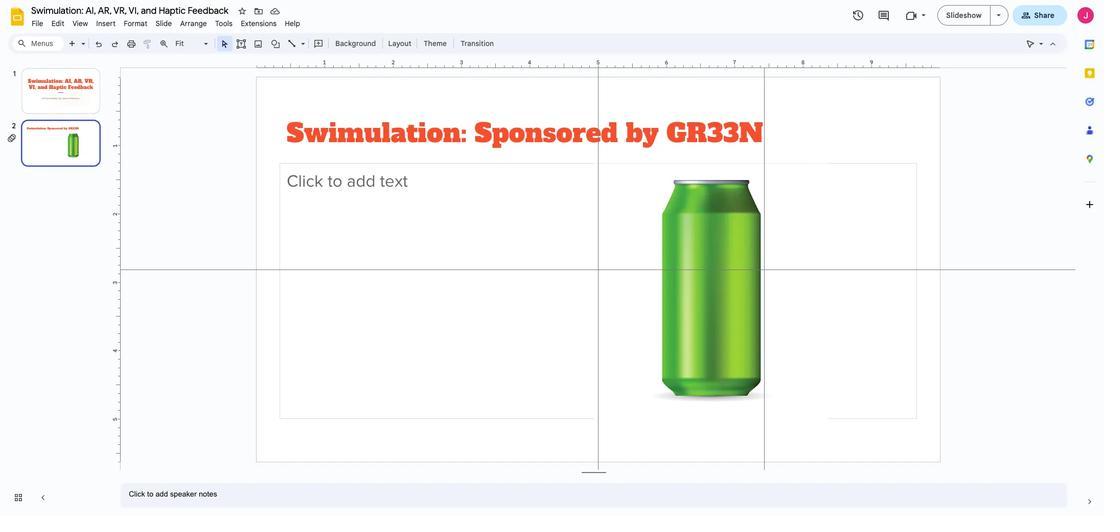 Task type: vqa. For each thing, say whether or not it's contained in the screenshot.
navigation inside the application
yes



Task type: locate. For each thing, give the bounding box(es) containing it.
help
[[285, 19, 300, 28]]

background
[[336, 39, 376, 48]]

tools
[[215, 19, 233, 28]]

arrange
[[180, 19, 207, 28]]

menu bar containing file
[[28, 13, 304, 30]]

navigation
[[0, 58, 113, 516]]

slideshow button
[[938, 5, 991, 26]]

file menu item
[[28, 17, 47, 30]]

start slideshow (⌘+enter) image
[[997, 14, 1001, 16]]

tab list
[[1076, 30, 1105, 487]]

edit menu item
[[47, 17, 68, 30]]

Menus field
[[13, 36, 64, 51]]

format menu item
[[120, 17, 152, 30]]

insert
[[96, 19, 116, 28]]

background button
[[331, 36, 381, 51]]

slideshow
[[947, 11, 982, 20]]

help menu item
[[281, 17, 304, 30]]

tools menu item
[[211, 17, 237, 30]]

application
[[0, 0, 1105, 516]]

Star checkbox
[[235, 4, 250, 18]]

mode and view toolbar
[[1023, 33, 1062, 54]]

menu bar
[[28, 13, 304, 30]]

select line image
[[299, 37, 305, 40]]

shape image
[[270, 36, 282, 51]]

transition button
[[456, 36, 499, 51]]

menu bar banner
[[0, 0, 1105, 516]]

slide
[[156, 19, 172, 28]]



Task type: describe. For each thing, give the bounding box(es) containing it.
share button
[[1013, 5, 1068, 26]]

Zoom text field
[[174, 36, 203, 51]]

arrange menu item
[[176, 17, 211, 30]]

theme button
[[419, 36, 452, 51]]

edit
[[51, 19, 64, 28]]

format
[[124, 19, 148, 28]]

new slide with layout image
[[79, 37, 85, 40]]

extensions menu item
[[237, 17, 281, 30]]

extensions
[[241, 19, 277, 28]]

Zoom field
[[172, 36, 213, 51]]

view
[[73, 19, 88, 28]]

transition
[[461, 39, 494, 48]]

view menu item
[[68, 17, 92, 30]]

main toolbar
[[63, 36, 499, 51]]

theme
[[424, 39, 447, 48]]

tab list inside "menu bar" 'banner'
[[1076, 30, 1105, 487]]

Rename text field
[[28, 4, 234, 16]]

menu bar inside "menu bar" 'banner'
[[28, 13, 304, 30]]

layout
[[388, 39, 412, 48]]

slide menu item
[[152, 17, 176, 30]]

layout button
[[385, 36, 415, 51]]

file
[[32, 19, 43, 28]]

insert image image
[[252, 36, 264, 51]]

application containing slideshow
[[0, 0, 1105, 516]]

insert menu item
[[92, 17, 120, 30]]

share
[[1035, 11, 1055, 20]]



